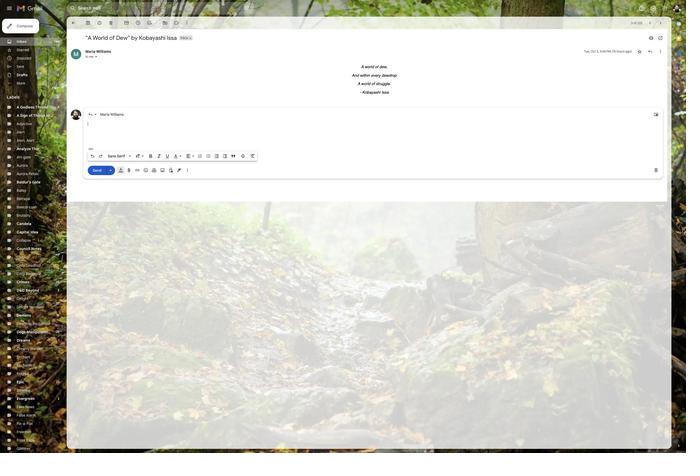 Task type: vqa. For each thing, say whether or not it's contained in the screenshot.


Task type: locate. For each thing, give the bounding box(es) containing it.
discard draft ‪(⌘⇧d)‬ image
[[654, 168, 659, 173]]

of up '- kobayashi issa'
[[372, 82, 375, 86]]

to inside the labels navigation
[[46, 113, 50, 118]]

me
[[89, 55, 94, 59]]

of left dew"
[[109, 34, 115, 41]]

maria williams up show details image
[[85, 49, 111, 54]]

a up within
[[361, 65, 364, 69]]

notes
[[31, 247, 42, 251]]

1 vertical spatial delight
[[17, 305, 28, 310]]

dewdrop
[[26, 263, 41, 268], [17, 322, 32, 326]]

0 vertical spatial delight
[[17, 297, 28, 301]]

insert emoji ‪(⌘⇧2)‬ image
[[143, 168, 148, 173]]

show trimmed content image
[[88, 148, 94, 151]]

freedom link
[[17, 430, 31, 435]]

serif
[[117, 154, 125, 159]]

aurora down art-gate link
[[17, 163, 28, 168]]

cozy down cozy link at the left bottom of page
[[17, 263, 25, 268]]

collapse link
[[17, 238, 31, 243]]

Message Body text field
[[88, 121, 659, 144]]

1 delight from the top
[[17, 297, 28, 301]]

world
[[93, 34, 108, 41]]

world down within
[[361, 82, 371, 86]]

alert up alert,
[[17, 130, 25, 135]]

evergreen
[[17, 397, 35, 401]]

1 vertical spatial alert
[[26, 138, 34, 143]]

insert photo image
[[160, 168, 165, 173]]

a for a sign of things to come
[[17, 113, 19, 118]]

0 horizontal spatial issa
[[167, 34, 177, 41]]

inbox for inbox link
[[17, 39, 27, 44]]

dogs manipulating time link
[[17, 330, 59, 335]]

2 1 from the top
[[58, 147, 59, 151]]

redo ‪(⌘y)‬ image
[[98, 154, 103, 159]]

glimmer link
[[17, 447, 31, 451]]

3 down "14"
[[58, 289, 59, 293]]

0 vertical spatial maria
[[85, 49, 96, 54]]

fix-a-flat
[[17, 422, 33, 426]]

21 for council notes
[[57, 247, 59, 251]]

to left come
[[46, 113, 50, 118]]

alert
[[17, 130, 25, 135], [26, 138, 34, 143]]

maria williams
[[85, 49, 111, 54], [100, 112, 124, 117]]

delight sunshine
[[17, 305, 44, 310]]

2 delight from the top
[[17, 305, 28, 310]]

a left godless
[[17, 105, 19, 110]]

aurora down "aurora" link on the left top of the page
[[17, 172, 28, 176]]

issa down struggle.
[[382, 90, 389, 94]]

aurora
[[17, 163, 28, 168], [17, 172, 28, 176]]

tue, oct 3, 5:46 pm (15 hours ago)
[[584, 49, 632, 53]]

lush
[[29, 205, 37, 210]]

0 horizontal spatial 3
[[58, 289, 59, 293]]

of for a sign of things to come
[[29, 113, 32, 118]]

enchant link
[[17, 355, 30, 360]]

sent link
[[17, 64, 24, 69]]

3 of 223
[[631, 21, 643, 25]]

cozy radiance
[[17, 272, 41, 276]]

1 for analyze this
[[58, 147, 59, 151]]

alert, alert
[[17, 138, 34, 143]]

starred link
[[17, 48, 29, 52]]

delight for delight sunshine
[[17, 305, 28, 310]]

inbox down more icon
[[181, 36, 188, 40]]

and within every dewdrop
[[352, 73, 397, 78]]

struggle.
[[376, 82, 391, 86]]

archive image
[[85, 20, 91, 26]]

3,
[[597, 49, 599, 53]]

2 aurora from the top
[[17, 172, 28, 176]]

front back link
[[17, 438, 34, 443]]

3 1 from the top
[[58, 180, 59, 184]]

1 vertical spatial to
[[46, 113, 50, 118]]

1 down the 25
[[58, 339, 59, 343]]

cozy dewdrop link
[[17, 263, 41, 268]]

3 cozy from the top
[[17, 272, 25, 276]]

dew,
[[380, 65, 388, 69]]

3 inside the labels navigation
[[58, 289, 59, 293]]

report spam image
[[97, 20, 102, 26]]

tab list
[[672, 17, 686, 435]]

sunshine
[[29, 305, 44, 310]]

0 vertical spatial maria williams
[[85, 49, 111, 54]]

delight sunshine link
[[17, 305, 44, 310]]

1 down 4
[[58, 114, 59, 117]]

1 horizontal spatial 3
[[631, 21, 633, 25]]

dewdrop down demons
[[17, 322, 32, 326]]

gate
[[32, 180, 41, 185]]

cozy up crimes link
[[17, 272, 25, 276]]

enchanted up manipulating
[[33, 322, 50, 326]]

dew"
[[116, 34, 130, 41]]

search mail image
[[68, 4, 78, 13]]

0 vertical spatial williams
[[96, 49, 111, 54]]

of for "a world of dew" by kobayashi issa
[[109, 34, 115, 41]]

more send options image
[[108, 168, 113, 173]]

issa left inbox button at the left top
[[167, 34, 177, 41]]

enigma link
[[17, 372, 29, 376]]

mark as unread image
[[124, 20, 129, 26]]

1 vertical spatial maria
[[100, 112, 110, 117]]

fix-a-flat link
[[17, 422, 33, 426]]

1 vertical spatial 3
[[58, 289, 59, 293]]

baldur's
[[17, 180, 31, 185]]

alarm
[[26, 413, 36, 418]]

2 21 from the top
[[57, 247, 59, 251]]

a world of struggle.
[[358, 82, 391, 86]]

council
[[17, 247, 30, 251]]

ballsy link
[[17, 188, 26, 193]]

delight down d&d
[[17, 297, 28, 301]]

freedom
[[17, 430, 31, 435]]

delight down the delight link
[[17, 305, 28, 310]]

0 vertical spatial dewdrop
[[26, 263, 41, 268]]

false alarm link
[[17, 413, 36, 418]]

indent less ‪(⌘[)‬ image
[[214, 154, 219, 159]]

0 vertical spatial issa
[[167, 34, 177, 41]]

kobayashi down a world of struggle.
[[362, 90, 381, 94]]

enchanted down enchant 'link'
[[17, 363, 34, 368]]

1 aurora from the top
[[17, 163, 28, 168]]

1 1 from the top
[[58, 114, 59, 117]]

0 horizontal spatial inbox
[[17, 39, 27, 44]]

a for a godless throne
[[17, 105, 19, 110]]

aurora for aurora petals
[[17, 172, 28, 176]]

maria williams right type of response icon
[[100, 112, 124, 117]]

3 left 223
[[631, 21, 633, 25]]

2 vertical spatial cozy
[[17, 272, 25, 276]]

tue, oct 3, 5:46 pm (15 hours ago) cell
[[584, 49, 632, 54]]

baldur's gate link
[[17, 180, 41, 185]]

enchanted
[[33, 322, 50, 326], [17, 363, 34, 368]]

to left me
[[85, 55, 88, 59]]

newer image
[[648, 20, 653, 26]]

italic ‪(⌘i)‬ image
[[157, 154, 162, 159]]

6
[[58, 73, 59, 77]]

0 vertical spatial to
[[85, 55, 88, 59]]

cozy for cozy link at the left bottom of page
[[17, 255, 25, 260]]

maria right type of response icon
[[100, 112, 110, 117]]

indent more ‪(⌘])‬ image
[[222, 154, 228, 159]]

1 for a sign of things to come
[[58, 114, 59, 117]]

0 vertical spatial kobayashi
[[139, 34, 166, 41]]

numbered list ‪(⌘⇧7)‬ image
[[197, 154, 203, 159]]

1 vertical spatial 21
[[57, 247, 59, 251]]

snoozed link
[[17, 56, 31, 61]]

ballsy
[[17, 188, 26, 193]]

a up -
[[358, 82, 360, 86]]

kobayashi down add to tasks image
[[139, 34, 166, 41]]

0 vertical spatial 21
[[57, 222, 59, 226]]

4 1 from the top
[[58, 230, 59, 234]]

insert signature image
[[177, 168, 182, 173]]

cozy down council
[[17, 255, 25, 260]]

1 horizontal spatial inbox
[[181, 36, 188, 40]]

0 horizontal spatial to
[[46, 113, 50, 118]]

inbox inside the labels navigation
[[17, 39, 27, 44]]

compose button
[[2, 19, 39, 33]]

of left dew,
[[375, 65, 379, 69]]

0 vertical spatial world
[[365, 65, 374, 69]]

dewdrop up radiance
[[26, 263, 41, 268]]

1 21 from the top
[[57, 222, 59, 226]]

1 horizontal spatial kobayashi
[[362, 90, 381, 94]]

1 cozy from the top
[[17, 255, 25, 260]]

0 horizontal spatial alert
[[17, 130, 25, 135]]

advanced search options image
[[242, 3, 252, 13]]

aurora link
[[17, 163, 28, 168]]

art-
[[17, 155, 23, 160]]

cozy link
[[17, 255, 25, 260]]

snoozed
[[17, 56, 31, 61]]

alert up analyze this
[[26, 138, 34, 143]]

0 vertical spatial 3
[[631, 21, 633, 25]]

dogs
[[17, 330, 26, 335]]

1 horizontal spatial alert
[[26, 138, 34, 143]]

world up within
[[365, 65, 374, 69]]

things
[[33, 113, 45, 118]]

1 vertical spatial world
[[361, 82, 371, 86]]

3
[[631, 21, 633, 25], [58, 289, 59, 293]]

aurora petals link
[[17, 172, 39, 176]]

1 horizontal spatial issa
[[382, 90, 389, 94]]

remove formatting ‪(⌘\)‬ image
[[250, 154, 255, 159]]

a left sign
[[17, 113, 19, 118]]

21
[[57, 222, 59, 226], [57, 247, 59, 251]]

1 right idea
[[58, 230, 59, 234]]

labels heading
[[7, 95, 55, 100]]

sans
[[108, 154, 116, 159]]

inbox up "starred"
[[17, 39, 27, 44]]

art-gate
[[17, 155, 31, 160]]

front back
[[17, 438, 34, 443]]

None search field
[[67, 2, 254, 15]]

radiance
[[26, 272, 41, 276]]

1 right this
[[58, 147, 59, 151]]

inbox inside button
[[181, 36, 188, 40]]

of inside the labels navigation
[[29, 113, 32, 118]]

1 horizontal spatial to
[[85, 55, 88, 59]]

analyze
[[17, 147, 31, 151]]

25
[[56, 330, 59, 334]]

0 vertical spatial cozy
[[17, 255, 25, 260]]

inbox button
[[179, 36, 189, 40]]

3 for 3
[[58, 289, 59, 293]]

world for a world of dew,
[[365, 65, 374, 69]]

1 vertical spatial aurora
[[17, 172, 28, 176]]

every
[[371, 73, 381, 78]]

0 vertical spatial aurora
[[17, 163, 28, 168]]

delight for the delight link
[[17, 297, 28, 301]]

cozy for cozy radiance
[[17, 272, 25, 276]]

petals
[[29, 172, 39, 176]]

insert link ‪(⌘k)‬ image
[[135, 168, 140, 173]]

maria up me
[[85, 49, 96, 54]]

5:46 pm
[[600, 49, 611, 53]]

1 right gate
[[58, 180, 59, 184]]

1 vertical spatial dewdrop
[[17, 322, 32, 326]]

1 vertical spatial cozy
[[17, 263, 25, 268]]

adjective link
[[17, 122, 32, 126]]

2 cozy from the top
[[17, 263, 25, 268]]

council notes link
[[17, 247, 42, 251]]

of right sign
[[29, 113, 32, 118]]

show details image
[[95, 55, 98, 58]]

maria
[[85, 49, 96, 54], [100, 112, 110, 117]]

dreamy wander link
[[17, 347, 43, 351]]

5 1 from the top
[[58, 339, 59, 343]]



Task type: describe. For each thing, give the bounding box(es) containing it.
1 vertical spatial issa
[[382, 90, 389, 94]]

delight link
[[17, 297, 28, 301]]

1 vertical spatial kobayashi
[[362, 90, 381, 94]]

21 for candela
[[57, 222, 59, 226]]

within
[[360, 73, 370, 78]]

fix-
[[17, 422, 23, 426]]

ago)
[[626, 49, 632, 53]]

fake news link
[[17, 405, 34, 410]]

breeze lush
[[17, 205, 37, 210]]

support image
[[639, 5, 645, 11]]

world for a world of struggle.
[[361, 82, 371, 86]]

labels navigation
[[0, 17, 67, 454]]

1 for baldur's gate
[[58, 180, 59, 184]]

0 horizontal spatial maria
[[85, 49, 96, 54]]

labels
[[7, 95, 20, 100]]

crimes
[[17, 280, 29, 285]]

bold ‪(⌘b)‬ image
[[148, 154, 153, 159]]

type of response image
[[88, 112, 93, 117]]

- kobayashi issa
[[360, 90, 389, 94]]

manipulating
[[27, 330, 50, 335]]

more options image
[[186, 168, 189, 173]]

1 for dreams
[[58, 339, 59, 343]]

send
[[93, 168, 102, 173]]

alert,
[[17, 138, 26, 143]]

drafts link
[[17, 73, 28, 77]]

dreams
[[17, 338, 30, 343]]

breeze lush link
[[17, 205, 37, 210]]

breeze
[[17, 205, 28, 210]]

alert, alert link
[[17, 138, 34, 143]]

of for a world of dew,
[[375, 65, 379, 69]]

1 vertical spatial enchanted
[[17, 363, 34, 368]]

baldur's gate
[[17, 180, 41, 185]]

drafts
[[17, 73, 28, 77]]

ethereal
[[17, 388, 30, 393]]

a godless throne
[[17, 105, 48, 110]]

enchant
[[17, 355, 30, 360]]

gmail image
[[17, 3, 45, 14]]

a for a world of struggle.
[[358, 82, 360, 86]]

more button
[[0, 79, 63, 88]]

add to tasks image
[[147, 20, 152, 26]]

undo ‪(⌘z)‬ image
[[90, 154, 95, 159]]

0 horizontal spatial kobayashi
[[139, 34, 166, 41]]

older image
[[658, 20, 664, 26]]

capital
[[17, 230, 29, 235]]

news
[[25, 405, 34, 410]]

beyond
[[26, 288, 39, 293]]

collapse
[[17, 238, 31, 243]]

dewdrop
[[382, 73, 397, 78]]

snooze image
[[135, 20, 141, 26]]

(15
[[612, 49, 616, 53]]

"a world of dew" by kobayashi issa
[[85, 34, 177, 41]]

throne
[[35, 105, 48, 110]]

more
[[17, 81, 25, 86]]

1 for capital idea
[[58, 230, 59, 234]]

Search mail text field
[[78, 6, 229, 11]]

Not starred checkbox
[[637, 49, 643, 54]]

inbox link
[[17, 39, 27, 44]]

d&d
[[17, 288, 25, 293]]

a sign of things to come
[[17, 113, 61, 118]]

delete image
[[108, 20, 114, 26]]

of for a world of struggle.
[[372, 82, 375, 86]]

a-
[[23, 422, 27, 426]]

1 horizontal spatial maria
[[100, 112, 110, 117]]

labels image
[[174, 20, 179, 26]]

settings image
[[651, 5, 657, 11]]

sign
[[20, 113, 28, 118]]

sans serif
[[108, 154, 125, 159]]

capital idea link
[[17, 230, 38, 235]]

more image
[[184, 20, 190, 26]]

a sign of things to come link
[[17, 113, 61, 118]]

back
[[26, 438, 34, 443]]

23
[[56, 380, 59, 384]]

dogs manipulating time
[[17, 330, 59, 335]]

quote ‪(⌘⇧9)‬ image
[[231, 154, 236, 159]]

candela link
[[17, 222, 31, 226]]

0 vertical spatial enchanted
[[33, 322, 50, 326]]

cozy for cozy dewdrop
[[17, 263, 25, 268]]

analyze this
[[17, 147, 39, 151]]

art-gate link
[[17, 155, 31, 160]]

godless
[[20, 105, 34, 110]]

enchanted link
[[17, 363, 34, 368]]

18
[[57, 314, 59, 318]]

insert files using drive image
[[152, 168, 157, 173]]

flat
[[27, 422, 33, 426]]

dreamy
[[17, 347, 29, 351]]

betrayal link
[[17, 197, 30, 201]]

demons link
[[17, 313, 31, 318]]

1 vertical spatial williams
[[110, 112, 124, 117]]

alert link
[[17, 130, 25, 135]]

bulleted list ‪(⌘⇧8)‬ image
[[206, 154, 211, 159]]

oct
[[591, 49, 596, 53]]

brutality link
[[17, 213, 31, 218]]

formatting options toolbar
[[88, 152, 257, 161]]

idea
[[30, 230, 38, 235]]

d&d beyond link
[[17, 288, 39, 293]]

4
[[58, 105, 59, 109]]

evergreen link
[[17, 397, 35, 401]]

move to image
[[163, 20, 168, 26]]

inbox for inbox button at the left top
[[181, 36, 188, 40]]

223
[[638, 21, 643, 25]]

aurora for "aurora" link on the left top of the page
[[17, 163, 28, 168]]

wander
[[30, 347, 43, 351]]

sans serif option
[[107, 154, 128, 159]]

crimes link
[[17, 280, 29, 285]]

cozy dewdrop
[[17, 263, 41, 268]]

false
[[17, 413, 25, 418]]

main menu image
[[6, 5, 13, 11]]

d&d beyond
[[17, 288, 39, 293]]

send button
[[88, 166, 107, 175]]

false alarm
[[17, 413, 36, 418]]

sent
[[17, 64, 24, 69]]

epic link
[[17, 380, 24, 385]]

2
[[58, 397, 59, 401]]

a for a world of dew,
[[361, 65, 364, 69]]

not starred image
[[637, 49, 643, 54]]

toggle confidential mode image
[[168, 168, 174, 173]]

attach files image
[[127, 168, 132, 173]]

3 for 3 of 223
[[631, 21, 633, 25]]

0 vertical spatial alert
[[17, 130, 25, 135]]

underline ‪(⌘u)‬ image
[[165, 154, 170, 159]]

ethereal link
[[17, 388, 30, 393]]

1 vertical spatial maria williams
[[100, 112, 124, 117]]

strikethrough ‪(⌘⇧x)‬ image
[[240, 154, 246, 159]]

and
[[352, 73, 359, 78]]

back to inbox image
[[71, 20, 76, 26]]

brutality
[[17, 213, 31, 218]]

of left 223
[[634, 21, 637, 25]]



